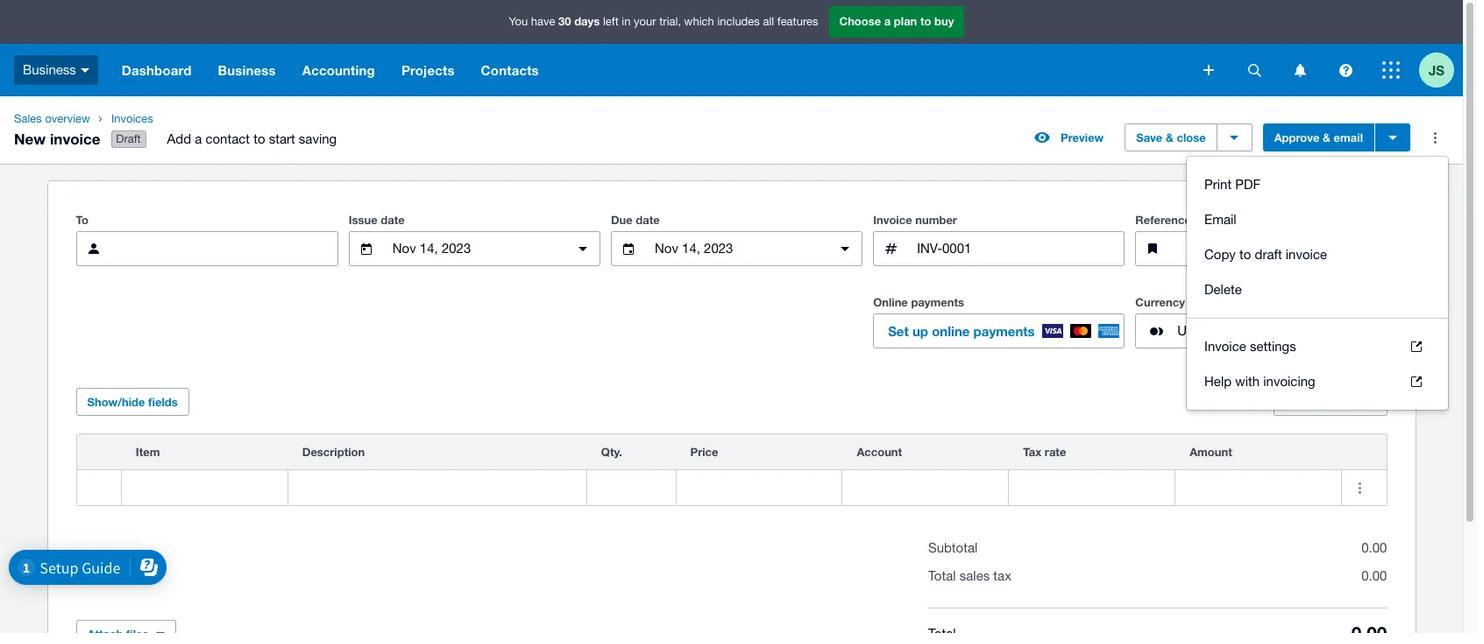 Task type: describe. For each thing, give the bounding box(es) containing it.
exclusive
[[1305, 396, 1352, 409]]

accounting button
[[289, 44, 388, 96]]

help
[[1205, 374, 1232, 389]]

business button
[[205, 44, 289, 96]]

show/hide
[[87, 396, 145, 410]]

are
[[1325, 370, 1343, 384]]

projects button
[[388, 44, 468, 96]]

save
[[1136, 131, 1163, 145]]

united
[[1178, 324, 1216, 339]]

number
[[916, 213, 957, 227]]

contacts
[[481, 62, 539, 78]]

choose
[[839, 14, 881, 28]]

due date
[[611, 213, 660, 227]]

set up online payments
[[888, 324, 1035, 339]]

js button
[[1419, 44, 1463, 96]]

svg image inside business popup button
[[81, 68, 89, 73]]

tax
[[994, 569, 1012, 584]]

projects
[[401, 62, 455, 78]]

show/hide fields
[[87, 396, 178, 410]]

navigation inside banner
[[109, 44, 1191, 96]]

you have 30 days left in your trial, which includes all features
[[509, 14, 818, 28]]

amounts are
[[1273, 370, 1343, 384]]

print pdf
[[1205, 177, 1261, 192]]

dashboard link
[[109, 44, 205, 96]]

copy to draft invoice button
[[1187, 238, 1448, 273]]

list box containing invoice settings
[[1187, 318, 1448, 410]]

draft
[[1255, 247, 1282, 262]]

0.00 for total sales tax
[[1362, 569, 1387, 584]]

issue
[[349, 213, 378, 227]]

to
[[76, 213, 89, 227]]

tax for tax exclusive
[[1285, 396, 1302, 409]]

invoices link
[[104, 110, 351, 128]]

0.00 for subtotal
[[1362, 541, 1387, 556]]

qty.
[[601, 445, 622, 460]]

more line item options image
[[1342, 471, 1377, 506]]

currency united states dollar
[[1136, 296, 1295, 339]]

add a contact to start saving
[[167, 132, 337, 147]]

price
[[690, 445, 718, 460]]

contact element
[[76, 232, 338, 267]]

days
[[574, 14, 600, 28]]

to for plan
[[920, 14, 931, 28]]

Due date text field
[[653, 232, 821, 266]]

reference
[[1136, 213, 1191, 227]]

email
[[1205, 212, 1237, 227]]

js
[[1429, 62, 1445, 78]]

approve & email button
[[1263, 124, 1375, 152]]

tax rate
[[1023, 445, 1066, 460]]

overview
[[45, 112, 90, 125]]

total sales tax
[[928, 569, 1012, 584]]

online
[[873, 296, 908, 310]]

states
[[1220, 324, 1258, 339]]

Quantity field
[[587, 472, 676, 505]]

pdf
[[1236, 177, 1261, 192]]

invoice line item list element
[[76, 434, 1387, 507]]

amount
[[1190, 445, 1232, 460]]

includes
[[718, 15, 760, 28]]

business button
[[0, 44, 109, 96]]

left
[[603, 15, 619, 28]]

0 horizontal spatial invoice
[[50, 129, 100, 148]]

have
[[531, 15, 555, 28]]

copy
[[1205, 247, 1236, 262]]

account
[[857, 445, 902, 460]]

email button
[[1187, 203, 1448, 238]]

settings
[[1250, 339, 1296, 354]]

sales overview
[[14, 112, 90, 125]]

plan
[[894, 14, 917, 28]]

accounting
[[302, 62, 375, 78]]

total
[[928, 569, 956, 584]]

new invoice
[[14, 129, 100, 148]]

Description text field
[[288, 472, 586, 505]]

approve
[[1274, 131, 1320, 145]]

dollar
[[1261, 324, 1295, 339]]

invoice inside copy to draft invoice 'button'
[[1286, 247, 1327, 262]]

contact
[[206, 132, 250, 147]]

delete
[[1205, 282, 1242, 297]]

a for contact
[[195, 132, 202, 147]]

which
[[684, 15, 714, 28]]

Invoice number text field
[[915, 232, 1124, 266]]

more date options image
[[828, 232, 863, 267]]

To text field
[[118, 232, 337, 266]]

Amount field
[[1176, 472, 1341, 505]]

help with invoicing link
[[1187, 365, 1448, 400]]

Price field
[[676, 472, 842, 505]]

Reference text field
[[1178, 232, 1387, 266]]

save & close button
[[1125, 124, 1217, 152]]

united states dollar button
[[1136, 314, 1387, 349]]

tax exclusive button
[[1273, 388, 1387, 417]]

all
[[763, 15, 774, 28]]



Task type: locate. For each thing, give the bounding box(es) containing it.
0 vertical spatial invoice
[[50, 129, 100, 148]]

sales overview link
[[7, 110, 97, 128]]

print pdf button
[[1187, 168, 1448, 203]]

1 list box from the top
[[1187, 157, 1448, 318]]

to left the 'buy'
[[920, 14, 931, 28]]

tax left rate
[[1023, 445, 1042, 460]]

subtotal
[[928, 541, 978, 556]]

business inside dropdown button
[[218, 62, 276, 78]]

0 vertical spatial payments
[[911, 296, 964, 310]]

business inside popup button
[[23, 62, 76, 77]]

more line item options element
[[1342, 435, 1387, 470]]

currency
[[1136, 296, 1185, 310]]

invoice number element
[[873, 232, 1125, 267]]

navigation containing dashboard
[[109, 44, 1191, 96]]

& inside approve & email button
[[1323, 131, 1331, 145]]

business up sales overview
[[23, 62, 76, 77]]

invoice down email button
[[1286, 247, 1327, 262]]

list box
[[1187, 157, 1448, 318], [1187, 318, 1448, 410]]

2 date from the left
[[636, 213, 660, 227]]

save & close
[[1136, 131, 1206, 145]]

1 vertical spatial to
[[253, 132, 265, 147]]

1 horizontal spatial business
[[218, 62, 276, 78]]

show/hide fields button
[[76, 388, 189, 417]]

date right the due
[[636, 213, 660, 227]]

a left plan
[[884, 14, 891, 28]]

1 vertical spatial tax
[[1023, 445, 1042, 460]]

1 vertical spatial invoice
[[1205, 339, 1246, 354]]

&
[[1166, 131, 1174, 145], [1323, 131, 1331, 145]]

1 vertical spatial a
[[195, 132, 202, 147]]

& left email
[[1323, 131, 1331, 145]]

email
[[1334, 131, 1363, 145]]

& for close
[[1166, 131, 1174, 145]]

invoice settings
[[1205, 339, 1296, 354]]

saving
[[299, 132, 337, 147]]

0 vertical spatial tax
[[1285, 396, 1302, 409]]

dashboard
[[122, 62, 192, 78]]

payments up online
[[911, 296, 964, 310]]

a for plan
[[884, 14, 891, 28]]

1 horizontal spatial to
[[920, 14, 931, 28]]

svg image
[[1294, 64, 1306, 77], [81, 68, 89, 73]]

0 vertical spatial invoice
[[873, 213, 912, 227]]

your
[[634, 15, 656, 28]]

description
[[302, 445, 365, 460]]

close
[[1177, 131, 1206, 145]]

Inventory item text field
[[122, 472, 287, 505]]

date for issue date
[[381, 213, 405, 227]]

you
[[509, 15, 528, 28]]

invoice for invoice settings
[[1205, 339, 1246, 354]]

due
[[611, 213, 633, 227]]

to left start
[[253, 132, 265, 147]]

2 0.00 from the top
[[1362, 569, 1387, 584]]

with
[[1236, 374, 1260, 389]]

1 horizontal spatial tax
[[1285, 396, 1302, 409]]

tax for tax rate
[[1023, 445, 1042, 460]]

1 vertical spatial payments
[[974, 324, 1035, 339]]

tax down invoicing
[[1285, 396, 1302, 409]]

svg image
[[1383, 61, 1400, 79], [1248, 64, 1261, 77], [1339, 64, 1352, 77], [1204, 65, 1214, 75]]

date right issue
[[381, 213, 405, 227]]

svg image up overview
[[81, 68, 89, 73]]

a inside banner
[[884, 14, 891, 28]]

2 & from the left
[[1323, 131, 1331, 145]]

1 vertical spatial 0.00
[[1362, 569, 1387, 584]]

add
[[167, 132, 191, 147]]

delete button
[[1187, 273, 1448, 308]]

1 horizontal spatial invoice
[[1205, 339, 1246, 354]]

navigation
[[109, 44, 1191, 96]]

svg image up the 'approve'
[[1294, 64, 1306, 77]]

business
[[23, 62, 76, 77], [218, 62, 276, 78]]

Issue date text field
[[391, 232, 558, 266]]

start
[[269, 132, 295, 147]]

invoice number
[[873, 213, 957, 227]]

fields
[[148, 396, 178, 410]]

1 horizontal spatial date
[[636, 213, 660, 227]]

1 horizontal spatial svg image
[[1294, 64, 1306, 77]]

list box containing print pdf
[[1187, 157, 1448, 318]]

preview
[[1061, 131, 1104, 145]]

2 list box from the top
[[1187, 318, 1448, 410]]

date for due date
[[636, 213, 660, 227]]

& inside save & close 'button'
[[1166, 131, 1174, 145]]

invoicing
[[1264, 374, 1316, 389]]

choose a plan to buy
[[839, 14, 954, 28]]

tax inside invoice line item list element
[[1023, 445, 1042, 460]]

1 & from the left
[[1166, 131, 1174, 145]]

to for contact
[[253, 132, 265, 147]]

contacts button
[[468, 44, 552, 96]]

a right add at the top left of page
[[195, 132, 202, 147]]

0 horizontal spatial invoice
[[873, 213, 912, 227]]

payments inside popup button
[[974, 324, 1035, 339]]

invoice
[[873, 213, 912, 227], [1205, 339, 1246, 354]]

trial,
[[659, 15, 681, 28]]

0 vertical spatial 0.00
[[1362, 541, 1387, 556]]

invoice settings link
[[1187, 330, 1448, 365]]

0 horizontal spatial svg image
[[81, 68, 89, 73]]

1 0.00 from the top
[[1362, 541, 1387, 556]]

new
[[14, 129, 46, 148]]

sales
[[960, 569, 990, 584]]

1 date from the left
[[381, 213, 405, 227]]

1 horizontal spatial &
[[1323, 131, 1331, 145]]

banner containing js
[[0, 0, 1463, 96]]

a
[[884, 14, 891, 28], [195, 132, 202, 147]]

1 vertical spatial invoice
[[1286, 247, 1327, 262]]

0 horizontal spatial a
[[195, 132, 202, 147]]

to inside 'button'
[[1240, 247, 1251, 262]]

None field
[[122, 471, 287, 506]]

& right save
[[1166, 131, 1174, 145]]

invoice down 'states'
[[1205, 339, 1246, 354]]

0 vertical spatial to
[[920, 14, 931, 28]]

invoice for invoice number
[[873, 213, 912, 227]]

online
[[932, 324, 970, 339]]

tax exclusive
[[1285, 396, 1352, 409]]

set
[[888, 324, 909, 339]]

issue date
[[349, 213, 405, 227]]

business up "invoices" link
[[218, 62, 276, 78]]

& for email
[[1323, 131, 1331, 145]]

payments right online
[[974, 324, 1035, 339]]

to
[[920, 14, 931, 28], [253, 132, 265, 147], [1240, 247, 1251, 262]]

0 vertical spatial a
[[884, 14, 891, 28]]

invoices
[[111, 112, 153, 125]]

group
[[1187, 157, 1448, 410]]

1 horizontal spatial a
[[884, 14, 891, 28]]

0 horizontal spatial business
[[23, 62, 76, 77]]

up
[[913, 324, 928, 339]]

invoice
[[50, 129, 100, 148], [1286, 247, 1327, 262]]

buy
[[935, 14, 954, 28]]

0 horizontal spatial date
[[381, 213, 405, 227]]

banner
[[0, 0, 1463, 96]]

2 horizontal spatial to
[[1240, 247, 1251, 262]]

group containing print pdf
[[1187, 157, 1448, 410]]

print
[[1205, 177, 1232, 192]]

more date options image
[[565, 232, 600, 267]]

0 horizontal spatial to
[[253, 132, 265, 147]]

2 vertical spatial to
[[1240, 247, 1251, 262]]

0 horizontal spatial tax
[[1023, 445, 1042, 460]]

sales
[[14, 112, 42, 125]]

invoice inside list box
[[1205, 339, 1246, 354]]

invoice down overview
[[50, 129, 100, 148]]

help with invoicing
[[1205, 374, 1316, 389]]

features
[[777, 15, 818, 28]]

rate
[[1045, 445, 1066, 460]]

1 horizontal spatial invoice
[[1286, 247, 1327, 262]]

0 horizontal spatial &
[[1166, 131, 1174, 145]]

1 horizontal spatial payments
[[974, 324, 1035, 339]]

tax inside popup button
[[1285, 396, 1302, 409]]

tax
[[1285, 396, 1302, 409], [1023, 445, 1042, 460]]

online payments
[[873, 296, 964, 310]]

preview button
[[1024, 124, 1114, 152]]

invoice left number
[[873, 213, 912, 227]]

0.00
[[1362, 541, 1387, 556], [1362, 569, 1387, 584]]

to left draft
[[1240, 247, 1251, 262]]

0 horizontal spatial payments
[[911, 296, 964, 310]]

set up online payments button
[[873, 314, 1125, 349]]

more invoice options image
[[1418, 120, 1453, 155]]



Task type: vqa. For each thing, say whether or not it's contained in the screenshot.
'banking preview line graph' image
no



